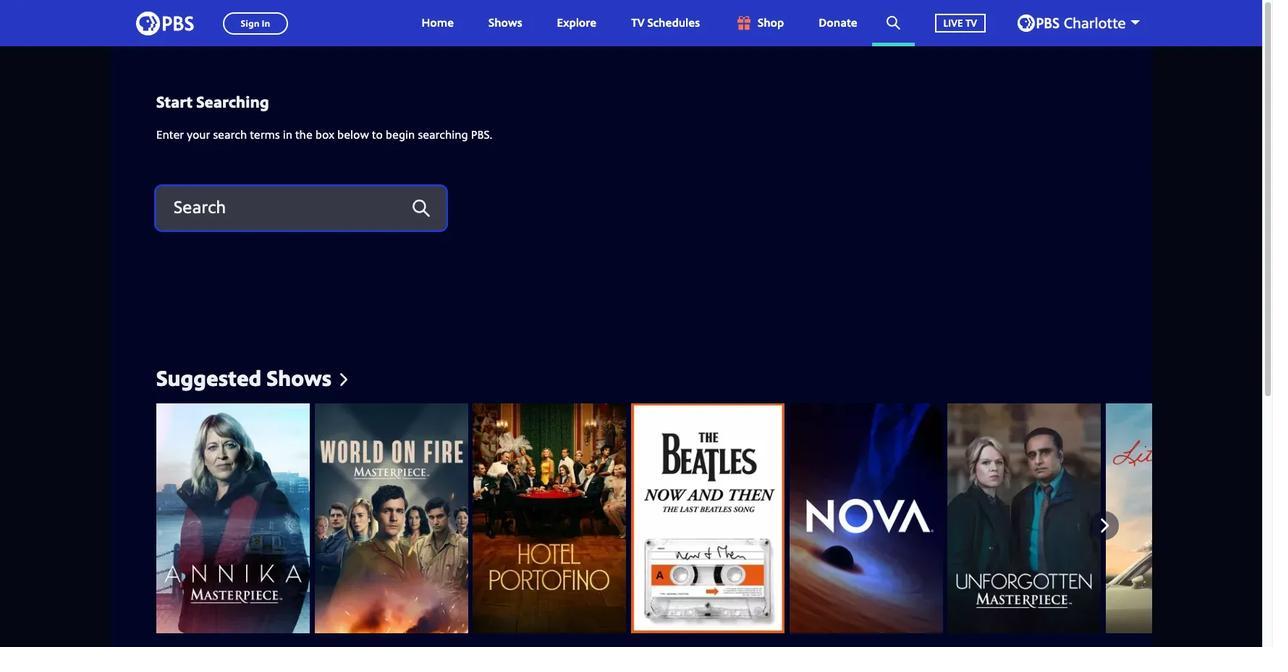 Task type: vqa. For each thing, say whether or not it's contained in the screenshot.
The Shop Link
yes



Task type: describe. For each thing, give the bounding box(es) containing it.
live tv link
[[921, 0, 1001, 46]]

annika image
[[156, 404, 310, 634]]

explore link
[[543, 0, 611, 46]]

donate link
[[805, 0, 872, 46]]

1 horizontal spatial tv
[[966, 16, 977, 29]]

start searching
[[156, 91, 269, 112]]

donate
[[819, 15, 858, 31]]

home link
[[407, 0, 468, 46]]

suggested
[[156, 363, 262, 393]]

searching
[[418, 127, 468, 143]]

your
[[187, 127, 210, 143]]

1 horizontal spatial shows
[[489, 15, 522, 31]]

enter
[[156, 127, 184, 143]]

start
[[156, 91, 193, 112]]

below
[[337, 127, 369, 143]]

in
[[283, 127, 293, 143]]

shop
[[758, 15, 784, 31]]

nova image
[[790, 404, 943, 634]]

tv schedules link
[[617, 0, 715, 46]]

shop link
[[720, 0, 799, 46]]

next slide image
[[1094, 512, 1116, 540]]

suggested shows link
[[156, 363, 347, 393]]

begin
[[386, 127, 415, 143]]



Task type: locate. For each thing, give the bounding box(es) containing it.
enter your search terms in the box below to begin searching pbs.
[[156, 127, 493, 143]]

schedules
[[648, 15, 700, 31]]

shows link
[[474, 0, 537, 46]]

tv
[[631, 15, 645, 31], [966, 16, 977, 29]]

tv schedules
[[631, 15, 700, 31]]

hotel portofino image
[[473, 404, 627, 634]]

to
[[372, 127, 383, 143]]

home
[[422, 15, 454, 31]]

now and then – the last beatles song (short film) image
[[631, 404, 785, 634]]

unforgotten image
[[948, 404, 1101, 634]]

0 horizontal spatial shows
[[267, 363, 332, 393]]

0 vertical spatial shows
[[489, 15, 522, 31]]

tv left schedules on the right of the page
[[631, 15, 645, 31]]

searching
[[196, 91, 269, 112]]

search image
[[887, 16, 900, 30]]

live
[[944, 16, 963, 29]]

pbs.
[[471, 127, 493, 143]]

tv right the live
[[966, 16, 977, 29]]

search
[[213, 127, 247, 143]]

explore
[[557, 15, 597, 31]]

suggested shows
[[156, 363, 332, 393]]

pbs image
[[136, 7, 194, 39]]

Search search field
[[156, 186, 446, 230]]

1 vertical spatial shows
[[267, 363, 332, 393]]

0 horizontal spatial tv
[[631, 15, 645, 31]]

little bird image
[[1106, 404, 1260, 634]]

world on fire image
[[315, 404, 468, 634]]

live tv
[[944, 16, 977, 29]]

the
[[295, 127, 313, 143]]

box
[[316, 127, 334, 143]]

shows
[[489, 15, 522, 31], [267, 363, 332, 393]]

pbs charlotte image
[[1018, 14, 1126, 32]]

terms
[[250, 127, 280, 143]]



